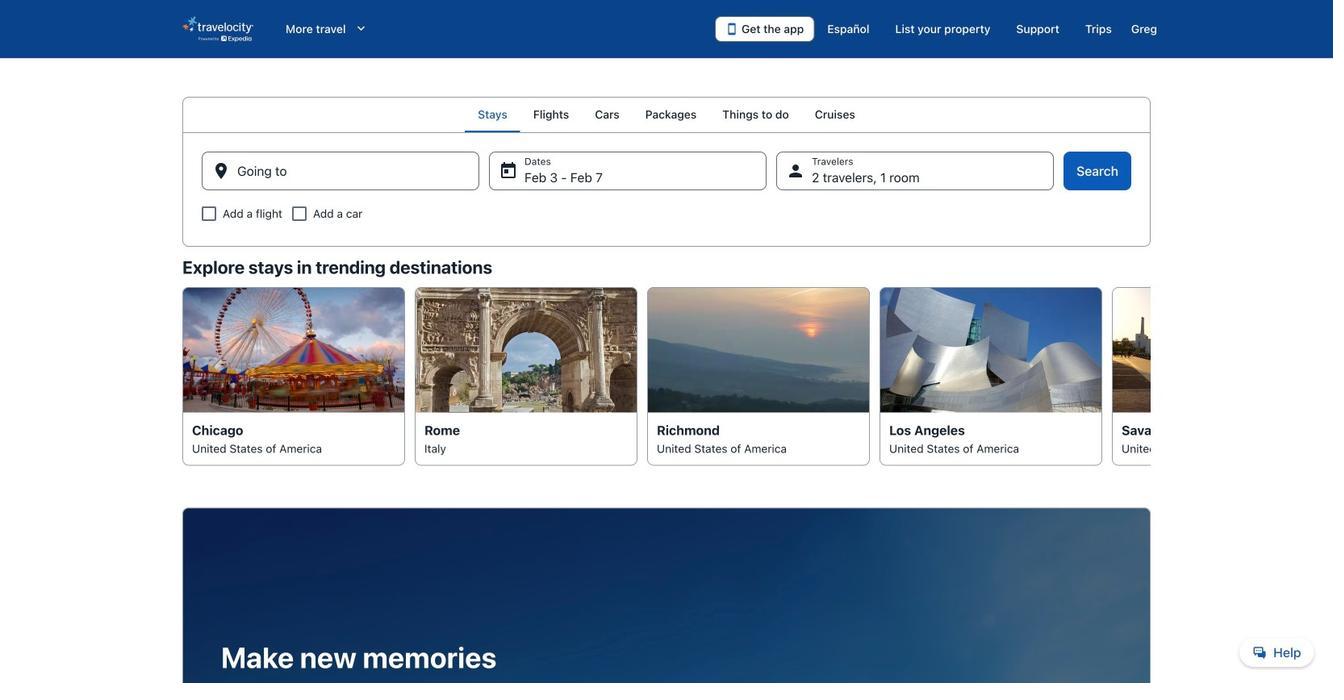 Task type: locate. For each thing, give the bounding box(es) containing it.
river street showing a bridge and a river or creek as well as a small group of people image
[[1112, 287, 1333, 413]]

main content
[[0, 97, 1333, 684]]

travelocity logo image
[[182, 16, 253, 42]]

show previous card image
[[173, 367, 192, 386]]

chicago showing rides image
[[182, 287, 405, 413]]

download the app button image
[[726, 23, 739, 36]]

show next card image
[[1141, 367, 1161, 386]]

tab list
[[182, 97, 1151, 132]]



Task type: describe. For each thing, give the bounding box(es) containing it.
virginia featuring a sunset image
[[647, 287, 870, 413]]

roman forum showing a ruin and heritage architecture image
[[415, 287, 638, 413]]

downtown los angeles showing modern architecture and a city image
[[880, 287, 1103, 413]]



Task type: vqa. For each thing, say whether or not it's contained in the screenshot.
"PREVIOUS MONTH" Icon
no



